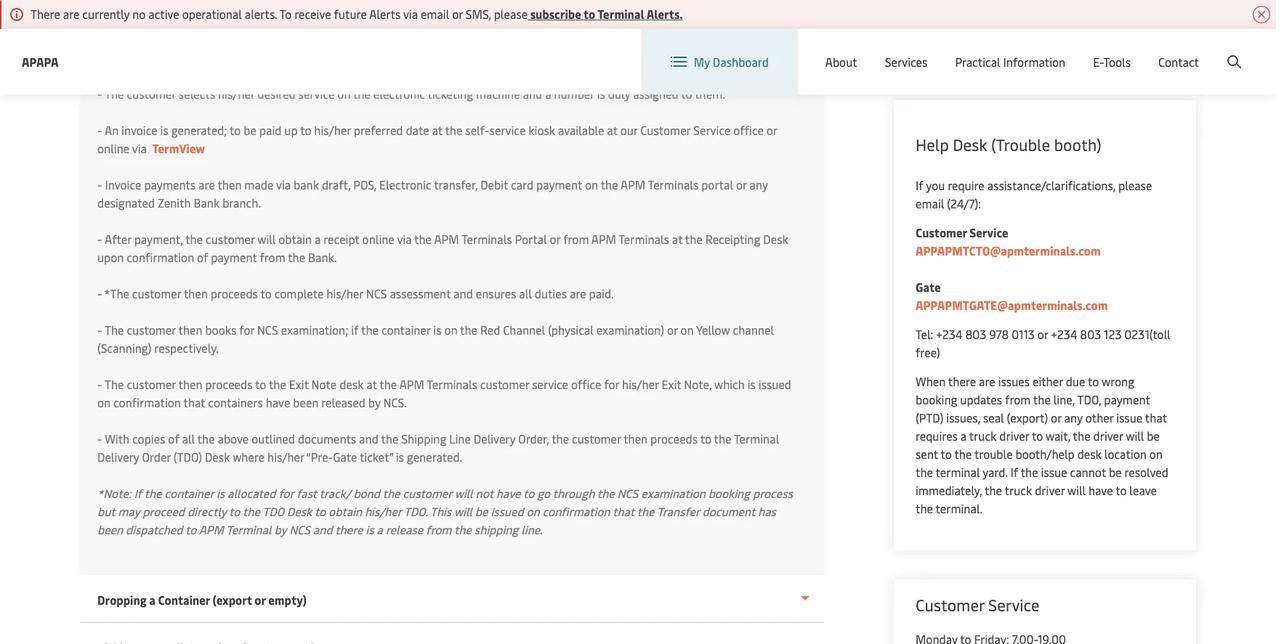 Task type: describe. For each thing, give the bounding box(es) containing it.
online inside - an invoice is generated; to be paid up to his/her preferred date at the self-service kiosk available at our customer service office or online via
[[97, 140, 130, 156]]

then for complete
[[184, 286, 208, 302]]

track/
[[319, 486, 351, 502]]

the down - invoice payments are then made via bank draft, pos, electronic transfer, debit card payment on the apm terminals portal or any designated zenith bank branch.
[[414, 231, 432, 247]]

have inside *note: if the container is allocated for fast track/ bond the customer will not have to go through the ncs examination booking process but may proceed directly to the tdo desk to obtain his/her tdo. this will be issued on confirmation that the transfer document has been dispatched to apm terminal by ncs and there is a release from the shipping line.
[[496, 486, 521, 502]]

the left electronic
[[353, 86, 371, 102]]

(export)
[[1007, 410, 1049, 426]]

global
[[996, 43, 1030, 59]]

red
[[481, 322, 501, 338]]

immediately,
[[916, 483, 983, 499]]

a inside when there are issues either due to wrong booking updates from the line, tdo, payment (ptd) issues, seal (export) or any other issue that requires a truck driver to wait, the driver will be sent to the trouble booth/help desk location on the terminal yard. if the issue cannot be resolved immediately, the truck driver will have to leave the terminal.
[[961, 428, 967, 444]]

the left shipping
[[454, 522, 472, 538]]

examination
[[642, 486, 706, 502]]

any inside when there are issues either due to wrong booking updates from the line, tdo, payment (ptd) issues, seal (export) or any other issue that requires a truck driver to wait, the driver will be sent to the trouble booth/help desk location on the terminal yard. if the issue cannot be resolved immediately, the truck driver will have to leave the terminal.
[[1065, 410, 1083, 426]]

0 vertical spatial please
[[494, 6, 528, 22]]

been inside - the customer then proceeds to the exit note desk at the apm terminals customer service office for his/her exit note, which is issued on confirmation that containers have been released by ncs.
[[293, 395, 319, 411]]

trouble
[[975, 446, 1013, 462]]

leave
[[1130, 483, 1157, 499]]

to down fast
[[315, 504, 326, 520]]

requires
[[916, 428, 958, 444]]

service inside - the customer then proceeds to the exit note desk at the apm terminals customer service office for his/her exit note, which is issued on confirmation that containers have been released by ncs.
[[532, 377, 569, 393]]

resolved
[[1125, 465, 1169, 481]]

on left electronic
[[338, 86, 351, 102]]

assistance/clarifications,
[[988, 177, 1116, 193]]

service inside - an invoice is generated; to be paid up to his/her preferred date at the self-service kiosk available at our customer service office or online via
[[490, 122, 526, 138]]

123
[[1105, 326, 1122, 342]]

updates
[[961, 392, 1003, 408]]

his/her up 'if'
[[327, 286, 363, 302]]

0 horizontal spatial truck
[[970, 428, 997, 444]]

made
[[245, 177, 274, 193]]

customer inside - an invoice is generated; to be paid up to his/her preferred date at the self-service kiosk available at our customer service office or online via
[[641, 122, 691, 138]]

is left release at the left
[[366, 522, 374, 538]]

customer right *the
[[132, 286, 181, 302]]

will inside - after payment, the customer will obtain a receipt online via the apm terminals portal or from apm terminals at the receipting desk upon confirmation of payment from the bank.
[[258, 231, 276, 247]]

wrong
[[1102, 374, 1135, 390]]

and inside "- with copies of all the above outlined documents and the shipping line delivery order, the customer then proceeds to the terminal delivery order (tdo) desk where his/her "pre-gate ticket" is generated."
[[359, 431, 379, 447]]

portal
[[702, 177, 734, 193]]

customer down (scanning)
[[127, 377, 176, 393]]

1 horizontal spatial driver
[[1036, 483, 1065, 499]]

- for - an invoice is generated; to be paid up to his/her preferred date at the self-service kiosk available at our customer service office or online via
[[97, 122, 102, 138]]

from right portal
[[564, 231, 589, 247]]

sent
[[916, 446, 939, 462]]

the down the immediately,
[[916, 501, 934, 517]]

my
[[694, 54, 710, 70]]

apm inside - invoice payments are then made via bank draft, pos, electronic transfer, debit card payment on the apm terminals portal or any designated zenith bank branch.
[[621, 177, 646, 193]]

confirmation inside *note: if the container is allocated for fast track/ bond the customer will not have to go through the ncs examination booking process but may proceed directly to the tdo desk to obtain his/her tdo. this will be issued on confirmation that the transfer document has been dispatched to apm terminal by ncs and there is a release from the shipping line.
[[543, 504, 610, 520]]

customer inside *note: if the container is allocated for fast track/ bond the customer will not have to go through the ncs examination booking process but may proceed directly to the tdo desk to obtain his/her tdo. this will be issued on confirmation that the transfer document has been dispatched to apm terminal by ncs and there is a release from the shipping line.
[[403, 486, 452, 502]]

ensures
[[476, 286, 517, 302]]

location
[[905, 42, 950, 58]]

through
[[553, 486, 595, 502]]

2 horizontal spatial driver
[[1094, 428, 1124, 444]]

to up booth/help
[[1032, 428, 1044, 444]]

the up the terminal
[[955, 446, 972, 462]]

tools
[[1104, 54, 1131, 70]]

2 803 from the left
[[1081, 326, 1102, 342]]

1 vertical spatial issue
[[1042, 465, 1068, 481]]

at inside - the customer then proceeds to the exit note desk at the apm terminals customer service office for his/her exit note, which is issued on confirmation that containers have been released by ncs.
[[367, 377, 377, 393]]

email inside if you require assistance/clarifications, please email (24/7):
[[916, 196, 945, 212]]

service for customer service appapmtcto@apmterminals.com
[[970, 225, 1009, 241]]

to left them.
[[682, 86, 693, 102]]

login
[[1132, 43, 1160, 59]]

termview
[[152, 140, 205, 156]]

line,
[[1054, 392, 1075, 408]]

and inside *note: if the container is allocated for fast track/ bond the customer will not have to go through the ncs examination booking process but may proceed directly to the tdo desk to obtain his/her tdo. this will be issued on confirmation that the transfer document has been dispatched to apm terminal by ncs and there is a release from the shipping line.
[[313, 522, 333, 538]]

on inside when there are issues either due to wrong booking updates from the line, tdo, payment (ptd) issues, seal (export) or any other issue that requires a truck driver to wait, the driver will be sent to the trouble booth/help desk location on the terminal yard. if the issue cannot be resolved immediately, the truck driver will have to leave the terminal.
[[1150, 446, 1163, 462]]

practical information
[[956, 54, 1066, 70]]

customer for customer service
[[916, 595, 985, 617]]

you
[[926, 177, 945, 193]]

on inside - the customer then proceeds to the exit note desk at the apm terminals customer service office for his/her exit note, which is issued on confirmation that containers have been released by ncs.
[[97, 395, 111, 411]]

wait,
[[1046, 428, 1071, 444]]

apm up paid.
[[592, 231, 616, 247]]

have inside - the customer then proceeds to the exit note desk at the apm terminals customer service office for his/her exit note, which is issued on confirmation that containers have been released by ncs.
[[266, 395, 290, 411]]

(scanning)
[[97, 340, 152, 356]]

to right due
[[1088, 374, 1100, 390]]

are inside - invoice payments are then made via bank draft, pos, electronic transfer, debit card payment on the apm terminals portal or any designated zenith bank branch.
[[199, 177, 215, 193]]

subscribe to terminal alerts. link
[[528, 6, 683, 22]]

if
[[351, 322, 359, 338]]

- for - the customer then proceeds to the exit note desk at the apm terminals customer service office for his/her exit note, which is issued on confirmation that containers have been released by ncs.
[[97, 377, 102, 393]]

a inside dropdown button
[[149, 593, 155, 609]]

outlined
[[252, 431, 295, 447]]

issued inside - the customer then proceeds to the exit note desk at the apm terminals customer service office for his/her exit note, which is issued on confirmation that containers have been released by ncs.
[[759, 377, 792, 393]]

channel
[[503, 322, 545, 338]]

will left not
[[455, 486, 473, 502]]

customer for customer service appapmtcto@apmterminals.com
[[916, 225, 967, 241]]

duties
[[535, 286, 567, 302]]

service inside - an invoice is generated; to be paid up to his/her preferred date at the self-service kiosk available at our customer service office or online via
[[694, 122, 731, 138]]

customer service
[[916, 595, 1040, 617]]

dispatched
[[126, 522, 183, 538]]

if inside if you require assistance/clarifications, please email (24/7):
[[916, 177, 924, 193]]

online inside - after payment, the customer will obtain a receipt online via the apm terminals portal or from apm terminals at the receipting desk upon confirmation of payment from the bank.
[[362, 231, 395, 247]]

ncs inside - the customer then books for ncs examination; if the container is on the red channel (physical examination) or on yellow channel (scanning) respectively.
[[257, 322, 278, 338]]

location
[[1105, 446, 1147, 462]]

complete
[[275, 286, 324, 302]]

there
[[31, 6, 60, 22]]

to left leave
[[1116, 483, 1127, 499]]

a left number
[[545, 86, 551, 102]]

desk inside *note: if the container is allocated for fast track/ bond the customer will not have to go through the ncs examination booking process but may proceed directly to the tdo desk to obtain his/her tdo. this will be issued on confirmation that the transfer document has been dispatched to apm terminal by ncs and there is a release from the shipping line.
[[287, 504, 312, 520]]

to right sent
[[941, 446, 952, 462]]

the for - the customer then proceeds to the exit note desk at the apm terminals customer service office for his/her exit note, which is issued on confirmation that containers have been released by ncs.
[[105, 377, 124, 393]]

on left yellow
[[681, 322, 694, 338]]

0113
[[1012, 326, 1035, 342]]

the left bank.
[[288, 249, 306, 265]]

apm down - invoice payments are then made via bank draft, pos, electronic transfer, debit card payment on the apm terminals portal or any designated zenith bank branch.
[[434, 231, 459, 247]]

desk inside when there are issues either due to wrong booking updates from the line, tdo, payment (ptd) issues, seal (export) or any other issue that requires a truck driver to wait, the driver will be sent to the trouble booth/help desk location on the terminal yard. if the issue cannot be resolved immediately, the truck driver will have to leave the terminal.
[[1078, 446, 1102, 462]]

the for - the customer selects his/her desired service on the electronic ticketing machine and a number is duly assigned to them.
[[105, 86, 124, 102]]

confirmation inside - the customer then proceeds to the exit note desk at the apm terminals customer service office for his/her exit note, which is issued on confirmation that containers have been released by ncs.
[[113, 395, 181, 411]]

0 horizontal spatial delivery
[[97, 449, 139, 465]]

and right machine
[[523, 86, 543, 102]]

his/her inside "- with copies of all the above outlined documents and the shipping line delivery order, the customer then proceeds to the terminal delivery order (tdo) desk where his/her "pre-gate ticket" is generated."
[[268, 449, 304, 465]]

or inside - an invoice is generated; to be paid up to his/her preferred date at the self-service kiosk available at our customer service office or online via
[[767, 122, 778, 138]]

(24/7):
[[948, 196, 982, 212]]

- an invoice is generated; to be paid up to his/her preferred date at the self-service kiosk available at our customer service office or online via
[[97, 122, 778, 156]]

the left receipting
[[686, 231, 703, 247]]

ncs down fast
[[289, 522, 310, 538]]

- invoice payments are then made via bank draft, pos, electronic transfer, debit card payment on the apm terminals portal or any designated zenith bank branch.
[[97, 177, 768, 211]]

proceeds for the
[[205, 377, 253, 393]]

terminal inside *note: if the container is allocated for fast track/ bond the customer will not have to go through the ncs examination booking process but may proceed directly to the tdo desk to obtain his/her tdo. this will be issued on confirmation that the transfer document has been dispatched to apm terminal by ncs and there is a release from the shipping line.
[[226, 522, 272, 538]]

the down sent
[[916, 465, 934, 481]]

obtain inside *note: if the container is allocated for fast track/ bond the customer will not have to go through the ncs examination booking process but may proceed directly to the tdo desk to obtain his/her tdo. this will be issued on confirmation that the transfer document has been dispatched to apm terminal by ncs and there is a release from the shipping line.
[[329, 504, 362, 520]]

are left paid.
[[570, 286, 586, 302]]

issued inside *note: if the container is allocated for fast track/ bond the customer will not have to go through the ncs examination booking process but may proceed directly to the tdo desk to obtain his/her tdo. this will be issued on confirmation that the transfer document has been dispatched to apm terminal by ncs and there is a release from the shipping line.
[[491, 504, 524, 520]]

issues
[[999, 374, 1030, 390]]

please inside if you require assistance/clarifications, please email (24/7):
[[1119, 177, 1153, 193]]

the left red on the left
[[460, 322, 478, 338]]

issues,
[[947, 410, 981, 426]]

ncs left the examination
[[618, 486, 639, 502]]

tel: +234 803 978 0113 or +234 803 123 0231(toll free)
[[916, 326, 1171, 361]]

1 +234 from the left
[[937, 326, 963, 342]]

- for - invoice payments are then made via bank draft, pos, electronic transfer, debit card payment on the apm terminals portal or any designated zenith bank branch.
[[97, 177, 102, 193]]

the right wait,
[[1074, 428, 1091, 444]]

to left go
[[523, 486, 535, 502]]

to inside "- with copies of all the above outlined documents and the shipping line delivery order, the customer then proceeds to the terminal delivery order (tdo) desk where his/her "pre-gate ticket" is generated."
[[701, 431, 712, 447]]

1 exit from the left
[[289, 377, 309, 393]]

booking inside when there are issues either due to wrong booking updates from the line, tdo, payment (ptd) issues, seal (export) or any other issue that requires a truck driver to wait, the driver will be sent to the trouble booth/help desk location on the terminal yard. if the issue cannot be resolved immediately, the truck driver will have to leave the terminal.
[[916, 392, 958, 408]]

1 vertical spatial truck
[[1005, 483, 1033, 499]]

selects
[[179, 86, 215, 102]]

have inside when there are issues either due to wrong booking updates from the line, tdo, payment (ptd) issues, seal (export) or any other issue that requires a truck driver to wait, the driver will be sent to the trouble booth/help desk location on the terminal yard. if the issue cannot be resolved immediately, the truck driver will have to leave the terminal.
[[1089, 483, 1114, 499]]

1 horizontal spatial all
[[519, 286, 532, 302]]

0231(toll
[[1125, 326, 1171, 342]]

containers
[[208, 395, 263, 411]]

paid.
[[589, 286, 614, 302]]

currently
[[82, 6, 130, 22]]

the up (tdo)
[[198, 431, 215, 447]]

- for - *the customer then proceeds to complete his/her ncs assessment and ensures all duties are paid.
[[97, 286, 102, 302]]

e-tools button
[[1094, 29, 1131, 95]]

the down yard. in the bottom right of the page
[[985, 483, 1003, 499]]

of inside "- with copies of all the above outlined documents and the shipping line delivery order, the customer then proceeds to the terminal delivery order (tdo) desk where his/her "pre-gate ticket" is generated."
[[168, 431, 179, 447]]

fast
[[297, 486, 317, 502]]

his/her right selects
[[218, 86, 255, 102]]

then inside - invoice payments are then made via bank draft, pos, electronic transfer, debit card payment on the apm terminals portal or any designated zenith bank branch.
[[218, 177, 242, 193]]

0 vertical spatial issue
[[1117, 410, 1143, 426]]

go
[[537, 486, 550, 502]]

to left complete
[[261, 286, 272, 302]]

document
[[703, 504, 756, 520]]

office inside - an invoice is generated; to be paid up to his/her preferred date at the self-service kiosk available at our customer service office or online via
[[734, 122, 764, 138]]

switch location button
[[844, 42, 950, 58]]

the left note
[[269, 377, 286, 393]]

the right through
[[597, 486, 615, 502]]

the right 'order,'
[[552, 431, 569, 447]]

for inside - the customer then proceeds to the exit note desk at the apm terminals customer service office for his/her exit note, which is issued on confirmation that containers have been released by ncs.
[[604, 377, 620, 393]]

order,
[[519, 431, 549, 447]]

the up ticket"
[[381, 431, 399, 447]]

designated
[[97, 195, 155, 211]]

shipping
[[402, 431, 447, 447]]

customer down red on the left
[[480, 377, 530, 393]]

the down allocated
[[243, 504, 260, 520]]

customer inside - after payment, the customer will obtain a receipt online via the apm terminals portal or from apm terminals at the receipting desk upon confirmation of payment from the bank.
[[206, 231, 255, 247]]

*note: if the container is allocated for fast track/ bond the customer will not have to go through the ncs examination booking process but may proceed directly to the tdo desk to obtain his/her tdo. this will be issued on confirmation that the transfer document has been dispatched to apm terminal by ncs and there is a release from the shipping line.
[[97, 486, 793, 538]]

desk inside - the customer then proceeds to the exit note desk at the apm terminals customer service office for his/her exit note, which is issued on confirmation that containers have been released by ncs.
[[340, 377, 364, 393]]

date
[[406, 122, 429, 138]]

via inside - an invoice is generated; to be paid up to his/her preferred date at the self-service kiosk available at our customer service office or online via
[[132, 140, 147, 156]]

be up the resolved
[[1147, 428, 1160, 444]]

(trouble
[[992, 134, 1051, 156]]

be down "location"
[[1109, 465, 1122, 481]]

proceed
[[143, 504, 185, 520]]

up
[[284, 122, 298, 138]]

customer inside "- with copies of all the above outlined documents and the shipping line delivery order, the customer then proceeds to the terminal delivery order (tdo) desk where his/her "pre-gate ticket" is generated."
[[572, 431, 621, 447]]

dropping a container (export or empty)
[[97, 593, 307, 609]]

the right bond
[[383, 486, 400, 502]]

his/her inside - an invoice is generated; to be paid up to his/her preferred date at the self-service kiosk available at our customer service office or online via
[[314, 122, 351, 138]]

booking inside *note: if the container is allocated for fast track/ bond the customer will not have to go through the ncs examination booking process but may proceed directly to the tdo desk to obtain his/her tdo. this will be issued on confirmation that the transfer document has been dispatched to apm terminal by ncs and there is a release from the shipping line.
[[709, 486, 750, 502]]

free)
[[916, 345, 941, 361]]

bank
[[194, 195, 220, 211]]

to right up at the top left of page
[[300, 122, 312, 138]]

then inside "- with copies of all the above outlined documents and the shipping line delivery order, the customer then proceeds to the terminal delivery order (tdo) desk where his/her "pre-gate ticket" is generated."
[[624, 431, 648, 447]]

create
[[1170, 43, 1204, 59]]

to inside - the customer then proceeds to the exit note desk at the apm terminals customer service office for his/her exit note, which is issued on confirmation that containers have been released by ncs.
[[255, 377, 266, 393]]

payment for (ptd)
[[1105, 392, 1151, 408]]

contact
[[1159, 54, 1200, 70]]

for inside *note: if the container is allocated for fast track/ bond the customer will not have to go through the ncs examination booking process but may proceed directly to the tdo desk to obtain his/her tdo. this will be issued on confirmation that the transfer document has been dispatched to apm terminal by ncs and there is a release from the shipping line.
[[279, 486, 294, 502]]

or inside - invoice payments are then made via bank draft, pos, electronic transfer, debit card payment on the apm terminals portal or any designated zenith bank branch.
[[737, 177, 747, 193]]

his/her inside *note: if the container is allocated for fast track/ bond the customer will not have to go through the ncs examination booking process but may proceed directly to the tdo desk to obtain his/her tdo. this will be issued on confirmation that the transfer document has been dispatched to apm terminal by ncs and there is a release from the shipping line.
[[365, 504, 402, 520]]

about
[[826, 54, 858, 70]]

channel
[[733, 322, 774, 338]]

/
[[1162, 43, 1167, 59]]

to left paid
[[230, 122, 241, 138]]

*the
[[104, 286, 129, 302]]

the right 'if'
[[361, 322, 379, 338]]

the down either
[[1034, 392, 1051, 408]]

with
[[105, 431, 130, 447]]

that inside when there are issues either due to wrong booking updates from the line, tdo, payment (ptd) issues, seal (export) or any other issue that requires a truck driver to wait, the driver will be sent to the trouble booth/help desk location on the terminal yard. if the issue cannot be resolved immediately, the truck driver will have to leave the terminal.
[[1146, 410, 1168, 426]]

desk inside - after payment, the customer will obtain a receipt online via the apm terminals portal or from apm terminals at the receipting desk upon confirmation of payment from the bank.
[[764, 231, 789, 247]]

container inside - the customer then books for ncs examination; if the container is on the red channel (physical examination) or on yellow channel (scanning) respectively.
[[382, 322, 431, 338]]

self-
[[466, 122, 490, 138]]

customer service appapmtcto@apmterminals.com
[[916, 225, 1101, 259]]

tdo
[[263, 504, 284, 520]]

from inside when there are issues either due to wrong booking updates from the line, tdo, payment (ptd) issues, seal (export) or any other issue that requires a truck driver to wait, the driver will be sent to the trouble booth/help desk location on the terminal yard. if the issue cannot be resolved immediately, the truck driver will have to leave the terminal.
[[1006, 392, 1031, 408]]

bank
[[294, 177, 319, 193]]

dropping
[[97, 593, 147, 609]]

all inside "- with copies of all the above outlined documents and the shipping line delivery order, the customer then proceeds to the terminal delivery order (tdo) desk where his/her "pre-gate ticket" is generated."
[[182, 431, 195, 447]]

the right payment,
[[186, 231, 203, 247]]

to down directly in the bottom left of the page
[[185, 522, 197, 538]]

no
[[132, 6, 146, 22]]

receipting
[[706, 231, 761, 247]]

the inside - an invoice is generated; to be paid up to his/her preferred date at the self-service kiosk available at our customer service office or online via
[[445, 122, 463, 138]]

via right alerts
[[403, 6, 418, 22]]

that inside - the customer then proceeds to the exit note desk at the apm terminals customer service office for his/her exit note, which is issued on confirmation that containers have been released by ncs.
[[184, 395, 205, 411]]

proceeds for complete
[[211, 286, 258, 302]]

contact button
[[1159, 29, 1200, 95]]



Task type: locate. For each thing, give the bounding box(es) containing it.
appapmtgate@apmterminals.com
[[916, 297, 1108, 313]]

- for - the customer selects his/her desired service on the electronic ticketing machine and a number is duly assigned to them.
[[97, 86, 102, 102]]

are inside when there are issues either due to wrong booking updates from the line, tdo, payment (ptd) issues, seal (export) or any other issue that requires a truck driver to wait, the driver will be sent to the trouble booth/help desk location on the terminal yard. if the issue cannot be resolved immediately, the truck driver will have to leave the terminal.
[[979, 374, 996, 390]]

the left self-
[[445, 122, 463, 138]]

are up 'bank' at the top of the page
[[199, 177, 215, 193]]

order
[[142, 449, 171, 465]]

proceeds up books
[[211, 286, 258, 302]]

1 horizontal spatial container
[[382, 322, 431, 338]]

2 +234 from the left
[[1052, 326, 1078, 342]]

any down the line,
[[1065, 410, 1083, 426]]

then for ncs
[[179, 322, 203, 338]]

his/her down examination)
[[622, 377, 659, 393]]

0 horizontal spatial obtain
[[279, 231, 312, 247]]

other
[[1086, 410, 1114, 426]]

or
[[452, 6, 463, 22], [767, 122, 778, 138], [737, 177, 747, 193], [550, 231, 561, 247], [667, 322, 678, 338], [1038, 326, 1049, 342], [1051, 410, 1062, 426], [255, 593, 266, 609]]

services
[[885, 54, 928, 70]]

after
[[105, 231, 131, 247]]

his/her
[[218, 86, 255, 102], [314, 122, 351, 138], [327, 286, 363, 302], [622, 377, 659, 393], [268, 449, 304, 465], [365, 504, 402, 520]]

account
[[1206, 43, 1249, 59]]

payment down 'wrong'
[[1105, 392, 1151, 408]]

is inside - the customer then books for ncs examination; if the container is on the red channel (physical examination) or on yellow channel (scanning) respectively.
[[434, 322, 442, 338]]

1 vertical spatial please
[[1119, 177, 1153, 193]]

1 horizontal spatial issued
[[759, 377, 792, 393]]

to down allocated
[[229, 504, 240, 520]]

issue down booth/help
[[1042, 465, 1068, 481]]

his/her inside - the customer then proceeds to the exit note desk at the apm terminals customer service office for his/her exit note, which is issued on confirmation that containers have been released by ncs.
[[622, 377, 659, 393]]

there inside *note: if the container is allocated for fast track/ bond the customer will not have to go through the ncs examination booking process but may proceed directly to the tdo desk to obtain his/her tdo. this will be issued on confirmation that the transfer document has been dispatched to apm terminal by ncs and there is a release from the shipping line.
[[335, 522, 363, 538]]

confirmation down payment,
[[127, 249, 194, 265]]

1 horizontal spatial obtain
[[329, 504, 362, 520]]

+234
[[937, 326, 963, 342], [1052, 326, 1078, 342]]

2 horizontal spatial if
[[1011, 465, 1019, 481]]

proceeds inside - the customer then proceeds to the exit note desk at the apm terminals customer service office for his/her exit note, which is issued on confirmation that containers have been released by ncs.
[[205, 377, 253, 393]]

when there are issues either due to wrong booking updates from the line, tdo, payment (ptd) issues, seal (export) or any other issue that requires a truck driver to wait, the driver will be sent to the trouble booth/help desk location on the terminal yard. if the issue cannot be resolved immediately, the truck driver will have to leave the terminal.
[[916, 374, 1169, 517]]

his/her down outlined at the left
[[268, 449, 304, 465]]

truck
[[970, 428, 997, 444], [1005, 483, 1033, 499]]

note
[[312, 377, 337, 393]]

for inside - the customer then books for ncs examination; if the container is on the red channel (physical examination) or on yellow channel (scanning) respectively.
[[239, 322, 255, 338]]

if inside when there are issues either due to wrong booking updates from the line, tdo, payment (ptd) issues, seal (export) or any other issue that requires a truck driver to wait, the driver will be sent to the trouble booth/help desk location on the terminal yard. if the issue cannot be resolved immediately, the truck driver will have to leave the terminal.
[[1011, 465, 1019, 481]]

that
[[184, 395, 205, 411], [1146, 410, 1168, 426], [613, 504, 635, 520]]

service up 'order,'
[[532, 377, 569, 393]]

2 vertical spatial confirmation
[[543, 504, 610, 520]]

2 horizontal spatial for
[[604, 377, 620, 393]]

2 vertical spatial service
[[989, 595, 1040, 617]]

on left red on the left
[[445, 322, 458, 338]]

where
[[233, 449, 265, 465]]

be inside *note: if the container is allocated for fast track/ bond the customer will not have to go through the ncs examination booking process but may proceed directly to the tdo desk to obtain his/her tdo. this will be issued on confirmation that the transfer document has been dispatched to apm terminal by ncs and there is a release from the shipping line.
[[475, 504, 488, 520]]

obtain inside - after payment, the customer will obtain a receipt online via the apm terminals portal or from apm terminals at the receipting desk upon confirmation of payment from the bank.
[[279, 231, 312, 247]]

tdo.
[[404, 504, 428, 520]]

customer inside - the customer then books for ncs examination; if the container is on the red channel (physical examination) or on yellow channel (scanning) respectively.
[[127, 322, 176, 338]]

has
[[758, 504, 777, 520]]

2 horizontal spatial terminal
[[734, 431, 780, 447]]

a left release at the left
[[377, 522, 383, 538]]

release
[[386, 522, 423, 538]]

- inside - after payment, the customer will obtain a receipt online via the apm terminals portal or from apm terminals at the receipting desk upon confirmation of payment from the bank.
[[97, 231, 102, 247]]

1 - from the top
[[97, 86, 102, 102]]

a inside *note: if the container is allocated for fast track/ bond the customer will not have to go through the ncs examination booking process but may proceed directly to the tdo desk to obtain his/her tdo. this will be issued on confirmation that the transfer document has been dispatched to apm terminal by ncs and there is a release from the shipping line.
[[377, 522, 383, 538]]

803 left 123
[[1081, 326, 1102, 342]]

0 horizontal spatial been
[[97, 522, 123, 538]]

our
[[621, 122, 638, 138]]

0 horizontal spatial there
[[335, 522, 363, 538]]

will
[[258, 231, 276, 247], [1126, 428, 1145, 444], [1068, 483, 1086, 499], [455, 486, 473, 502], [454, 504, 473, 520]]

the up proceed
[[144, 486, 162, 502]]

0 horizontal spatial container
[[165, 486, 214, 502]]

the down which
[[714, 431, 732, 447]]

is inside - an invoice is generated; to be paid up to his/her preferred date at the self-service kiosk available at our customer service office or online via
[[160, 122, 169, 138]]

but
[[97, 504, 115, 520]]

1 vertical spatial for
[[604, 377, 620, 393]]

payment
[[537, 177, 583, 193], [211, 249, 257, 265], [1105, 392, 1151, 408]]

ncs
[[366, 286, 387, 302], [257, 322, 278, 338], [618, 486, 639, 502], [289, 522, 310, 538]]

or inside - the customer then books for ncs examination; if the container is on the red channel (physical examination) or on yellow channel (scanning) respectively.
[[667, 322, 678, 338]]

there inside when there are issues either due to wrong booking updates from the line, tdo, payment (ptd) issues, seal (export) or any other issue that requires a truck driver to wait, the driver will be sent to the trouble booth/help desk location on the terminal yard. if the issue cannot be resolved immediately, the truck driver will have to leave the terminal.
[[949, 374, 977, 390]]

6 - from the top
[[97, 322, 102, 338]]

please
[[494, 6, 528, 22], [1119, 177, 1153, 193]]

then inside - the customer then books for ncs examination; if the container is on the red channel (physical examination) or on yellow channel (scanning) respectively.
[[179, 322, 203, 338]]

payment for on
[[537, 177, 583, 193]]

dashboard
[[713, 54, 769, 70]]

2 horizontal spatial have
[[1089, 483, 1114, 499]]

1 vertical spatial by
[[274, 522, 287, 538]]

have down cannot
[[1089, 483, 1114, 499]]

container
[[382, 322, 431, 338], [165, 486, 214, 502]]

gate appapmtgate@apmterminals.com
[[916, 279, 1108, 313]]

be inside - an invoice is generated; to be paid up to his/her preferred date at the self-service kiosk available at our customer service office or online via
[[244, 122, 257, 138]]

bank.
[[308, 249, 337, 265]]

1 horizontal spatial of
[[197, 249, 208, 265]]

2 the from the top
[[105, 322, 124, 338]]

0 vertical spatial there
[[949, 374, 977, 390]]

booking down when
[[916, 392, 958, 408]]

then inside - the customer then proceeds to the exit note desk at the apm terminals customer service office for his/her exit note, which is issued on confirmation that containers have been released by ncs.
[[179, 377, 203, 393]]

from down this
[[426, 522, 452, 538]]

0 vertical spatial payment
[[537, 177, 583, 193]]

1 vertical spatial service
[[490, 122, 526, 138]]

there down track/
[[335, 522, 363, 538]]

1 horizontal spatial email
[[916, 196, 945, 212]]

2 vertical spatial customer
[[916, 595, 985, 617]]

0 horizontal spatial 803
[[966, 326, 987, 342]]

0 vertical spatial service
[[299, 86, 335, 102]]

0 horizontal spatial all
[[182, 431, 195, 447]]

- the customer then books for ncs examination; if the container is on the red channel (physical examination) or on yellow channel (scanning) respectively.
[[97, 322, 774, 356]]

been inside *note: if the container is allocated for fast track/ bond the customer will not have to go through the ncs examination booking process but may proceed directly to the tdo desk to obtain his/her tdo. this will be issued on confirmation that the transfer document has been dispatched to apm terminal by ncs and there is a release from the shipping line.
[[97, 522, 123, 538]]

0 vertical spatial terminal
[[598, 6, 645, 22]]

by inside *note: if the container is allocated for fast track/ bond the customer will not have to go through the ncs examination booking process but may proceed directly to the tdo desk to obtain his/her tdo. this will be issued on confirmation that the transfer document has been dispatched to apm terminal by ncs and there is a release from the shipping line.
[[274, 522, 287, 538]]

0 horizontal spatial desk
[[340, 377, 364, 393]]

dropping a container (export or empty) button
[[80, 576, 825, 624]]

0 vertical spatial for
[[239, 322, 255, 338]]

confirmation inside - after payment, the customer will obtain a receipt online via the apm terminals portal or from apm terminals at the receipting desk upon confirmation of payment from the bank.
[[127, 249, 194, 265]]

2 vertical spatial the
[[105, 377, 124, 393]]

is inside - the customer then proceeds to the exit note desk at the apm terminals customer service office for his/her exit note, which is issued on confirmation that containers have been released by ncs.
[[748, 377, 756, 393]]

the down booth/help
[[1021, 465, 1039, 481]]

2 vertical spatial proceeds
[[651, 431, 698, 447]]

1 horizontal spatial service
[[490, 122, 526, 138]]

3 - from the top
[[97, 177, 102, 193]]

1 the from the top
[[105, 86, 124, 102]]

by inside - the customer then proceeds to the exit note desk at the apm terminals customer service office for his/her exit note, which is issued on confirmation that containers have been released by ncs.
[[369, 395, 381, 411]]

a inside - after payment, the customer will obtain a receipt online via the apm terminals portal or from apm terminals at the receipting desk upon confirmation of payment from the bank.
[[315, 231, 321, 247]]

1 horizontal spatial truck
[[1005, 483, 1033, 499]]

the inside - invoice payments are then made via bank draft, pos, electronic transfer, debit card payment on the apm terminals portal or any designated zenith bank branch.
[[601, 177, 619, 193]]

"pre-
[[306, 449, 333, 465]]

via down - invoice payments are then made via bank draft, pos, electronic transfer, debit card payment on the apm terminals portal or any designated zenith bank branch.
[[397, 231, 412, 247]]

1 vertical spatial online
[[362, 231, 395, 247]]

0 horizontal spatial driver
[[1000, 428, 1030, 444]]

+234 right 0113
[[1052, 326, 1078, 342]]

examination)
[[597, 322, 665, 338]]

1 horizontal spatial issue
[[1117, 410, 1143, 426]]

1 horizontal spatial that
[[613, 504, 635, 520]]

1 horizontal spatial any
[[1065, 410, 1083, 426]]

apm down the our
[[621, 177, 646, 193]]

or inside - after payment, the customer will obtain a receipt online via the apm terminals portal or from apm terminals at the receipting desk upon confirmation of payment from the bank.
[[550, 231, 561, 247]]

to up containers
[[255, 377, 266, 393]]

cannot
[[1071, 465, 1107, 481]]

gate inside "- with copies of all the above outlined documents and the shipping line delivery order, the customer then proceeds to the terminal delivery order (tdo) desk where his/her "pre-gate ticket" is generated."
[[333, 449, 357, 465]]

if up may
[[134, 486, 142, 502]]

on down "available"
[[585, 177, 598, 193]]

gate inside the gate appapmtgate@apmterminals.com
[[916, 279, 941, 295]]

terminals inside - invoice payments are then made via bank draft, pos, electronic transfer, debit card payment on the apm terminals portal or any designated zenith bank branch.
[[648, 177, 699, 193]]

payments
[[144, 177, 196, 193]]

either
[[1033, 374, 1064, 390]]

alerts.
[[245, 6, 277, 22]]

that inside *note: if the container is allocated for fast track/ bond the customer will not have to go through the ncs examination booking process but may proceed directly to the tdo desk to obtain his/her tdo. this will be issued on confirmation that the transfer document has been dispatched to apm terminal by ncs and there is a release from the shipping line.
[[613, 504, 635, 520]]

issued
[[759, 377, 792, 393], [491, 504, 524, 520]]

if inside *note: if the container is allocated for fast track/ bond the customer will not have to go through the ncs examination booking process but may proceed directly to the tdo desk to obtain his/her tdo. this will be issued on confirmation that the transfer document has been dispatched to apm terminal by ncs and there is a release from the shipping line.
[[134, 486, 142, 502]]

bond
[[354, 486, 380, 502]]

or inside tel: +234 803 978 0113 or +234 803 123 0231(toll free)
[[1038, 326, 1049, 342]]

1 horizontal spatial if
[[916, 177, 924, 193]]

machine
[[476, 86, 520, 102]]

at right date
[[432, 122, 443, 138]]

- for - after payment, the customer will obtain a receipt online via the apm terminals portal or from apm terminals at the receipting desk upon confirmation of payment from the bank.
[[97, 231, 102, 247]]

terminals inside - the customer then proceeds to the exit note desk at the apm terminals customer service office for his/her exit note, which is issued on confirmation that containers have been released by ncs.
[[427, 377, 478, 393]]

desk inside "- with copies of all the above outlined documents and the shipping line delivery order, the customer then proceeds to the terminal delivery order (tdo) desk where his/her "pre-gate ticket" is generated."
[[205, 449, 230, 465]]

from up complete
[[260, 249, 285, 265]]

3 the from the top
[[105, 377, 124, 393]]

empty)
[[268, 593, 307, 609]]

0 vertical spatial any
[[750, 177, 768, 193]]

a up bank.
[[315, 231, 321, 247]]

at inside - after payment, the customer will obtain a receipt online via the apm terminals portal or from apm terminals at the receipting desk upon confirmation of payment from the bank.
[[672, 231, 683, 247]]

the
[[105, 86, 124, 102], [105, 322, 124, 338], [105, 377, 124, 393]]

receipt
[[324, 231, 360, 247]]

or inside when there are issues either due to wrong booking updates from the line, tdo, payment (ptd) issues, seal (export) or any other issue that requires a truck driver to wait, the driver will be sent to the trouble booth/help desk location on the terminal yard. if the issue cannot be resolved immediately, the truck driver will have to leave the terminal.
[[1051, 410, 1062, 426]]

- for - with copies of all the above outlined documents and the shipping line delivery order, the customer then proceeds to the terminal delivery order (tdo) desk where his/her "pre-gate ticket" is generated.
[[97, 431, 102, 447]]

0 vertical spatial all
[[519, 286, 532, 302]]

gate up tel:
[[916, 279, 941, 295]]

line.
[[521, 522, 543, 538]]

payment inside - invoice payments are then made via bank draft, pos, electronic transfer, debit card payment on the apm terminals portal or any designated zenith bank branch.
[[537, 177, 583, 193]]

service inside the customer service appapmtcto@apmterminals.com
[[970, 225, 1009, 241]]

delivery right line
[[474, 431, 516, 447]]

on
[[338, 86, 351, 102], [585, 177, 598, 193], [445, 322, 458, 338], [681, 322, 694, 338], [97, 395, 111, 411], [1150, 446, 1163, 462], [527, 504, 540, 520]]

if left you
[[916, 177, 924, 193]]

then down respectively.
[[179, 377, 203, 393]]

- inside - the customer then proceeds to the exit note desk at the apm terminals customer service office for his/her exit note, which is issued on confirmation that containers have been released by ncs.
[[97, 377, 102, 393]]

0 horizontal spatial payment
[[211, 249, 257, 265]]

is right ticket"
[[396, 449, 404, 465]]

2 exit from the left
[[662, 377, 682, 393]]

0 vertical spatial desk
[[340, 377, 364, 393]]

0 horizontal spatial +234
[[937, 326, 963, 342]]

on inside *note: if the container is allocated for fast track/ bond the customer will not have to go through the ncs examination booking process but may proceed directly to the tdo desk to obtain his/her tdo. this will be issued on confirmation that the transfer document has been dispatched to apm terminal by ncs and there is a release from the shipping line.
[[527, 504, 540, 520]]

and
[[523, 86, 543, 102], [454, 286, 473, 302], [359, 431, 379, 447], [313, 522, 333, 538]]

0 vertical spatial service
[[694, 122, 731, 138]]

copies
[[132, 431, 165, 447]]

to right subscribe
[[584, 6, 596, 22]]

proceeds up the examination
[[651, 431, 698, 447]]

booking up the document
[[709, 486, 750, 502]]

1 vertical spatial any
[[1065, 410, 1083, 426]]

obtain up bank.
[[279, 231, 312, 247]]

my dashboard
[[694, 54, 769, 70]]

0 vertical spatial delivery
[[474, 431, 516, 447]]

the for - the customer then books for ncs examination; if the container is on the red channel (physical examination) or on yellow channel (scanning) respectively.
[[105, 322, 124, 338]]

for right books
[[239, 322, 255, 338]]

- inside - the customer then books for ncs examination; if the container is on the red channel (physical examination) or on yellow channel (scanning) respectively.
[[97, 322, 102, 338]]

1 horizontal spatial terminal
[[598, 6, 645, 22]]

ncs left assessment
[[366, 286, 387, 302]]

apm inside - the customer then proceeds to the exit note desk at the apm terminals customer service office for his/her exit note, which is issued on confirmation that containers have been released by ncs.
[[400, 377, 424, 393]]

help
[[916, 134, 949, 156]]

apm down directly in the bottom left of the page
[[199, 522, 224, 538]]

have up outlined at the left
[[266, 395, 290, 411]]

global menu button
[[964, 29, 1077, 72]]

0 vertical spatial if
[[916, 177, 924, 193]]

2 vertical spatial payment
[[1105, 392, 1151, 408]]

1 vertical spatial email
[[916, 196, 945, 212]]

5 - from the top
[[97, 286, 102, 302]]

that left transfer
[[613, 504, 635, 520]]

issued up shipping
[[491, 504, 524, 520]]

2 - from the top
[[97, 122, 102, 138]]

been down note
[[293, 395, 319, 411]]

then for the
[[179, 377, 203, 393]]

is left duly
[[597, 86, 606, 102]]

0 horizontal spatial gate
[[333, 449, 357, 465]]

any right portal
[[750, 177, 768, 193]]

1 vertical spatial if
[[1011, 465, 1019, 481]]

generated;
[[171, 122, 227, 138]]

appapmtcto@apmterminals.com
[[916, 243, 1101, 259]]

electronic
[[380, 177, 432, 193]]

by left ncs.
[[369, 395, 381, 411]]

is
[[597, 86, 606, 102], [160, 122, 169, 138], [434, 322, 442, 338], [748, 377, 756, 393], [396, 449, 404, 465], [217, 486, 225, 502], [366, 522, 374, 538]]

e-tools
[[1094, 54, 1131, 70]]

email
[[421, 6, 450, 22], [916, 196, 945, 212]]

are right there
[[63, 6, 80, 22]]

- inside "- with copies of all the above outlined documents and the shipping line delivery order, the customer then proceeds to the terminal delivery order (tdo) desk where his/her "pre-gate ticket" is generated."
[[97, 431, 102, 447]]

4 - from the top
[[97, 231, 102, 247]]

are up the updates
[[979, 374, 996, 390]]

customer
[[127, 86, 176, 102], [206, 231, 255, 247], [132, 286, 181, 302], [127, 322, 176, 338], [127, 377, 176, 393], [480, 377, 530, 393], [572, 431, 621, 447], [403, 486, 452, 502]]

the up ncs.
[[380, 377, 397, 393]]

desk down above
[[205, 449, 230, 465]]

1 vertical spatial confirmation
[[113, 395, 181, 411]]

service left kiosk
[[490, 122, 526, 138]]

container down assessment
[[382, 322, 431, 338]]

when
[[916, 374, 946, 390]]

yellow
[[697, 322, 730, 338]]

for left fast
[[279, 486, 294, 502]]

0 horizontal spatial for
[[239, 322, 255, 338]]

proceeds up containers
[[205, 377, 253, 393]]

0 horizontal spatial issue
[[1042, 465, 1068, 481]]

1 horizontal spatial office
[[734, 122, 764, 138]]

branch.
[[223, 195, 261, 211]]

ncs.
[[384, 395, 407, 411]]

his/her down bond
[[365, 504, 402, 520]]

the inside - the customer then books for ncs examination; if the container is on the red channel (physical examination) or on yellow channel (scanning) respectively.
[[105, 322, 124, 338]]

2 vertical spatial if
[[134, 486, 142, 502]]

transfer
[[657, 504, 700, 520]]

customer up (scanning)
[[127, 322, 176, 338]]

examination;
[[281, 322, 349, 338]]

customer up invoice
[[127, 86, 176, 102]]

be
[[244, 122, 257, 138], [1147, 428, 1160, 444], [1109, 465, 1122, 481], [475, 504, 488, 520]]

will up "location"
[[1126, 428, 1145, 444]]

1 vertical spatial service
[[970, 225, 1009, 241]]

payment inside - after payment, the customer will obtain a receipt online via the apm terminals portal or from apm terminals at the receipting desk upon confirmation of payment from the bank.
[[211, 249, 257, 265]]

customer inside the customer service appapmtcto@apmterminals.com
[[916, 225, 967, 241]]

office inside - the customer then proceeds to the exit note desk at the apm terminals customer service office for his/her exit note, which is issued on confirmation that containers have been released by ncs.
[[571, 377, 602, 393]]

1 vertical spatial payment
[[211, 249, 257, 265]]

- the customer then proceeds to the exit note desk at the apm terminals customer service office for his/her exit note, which is issued on confirmation that containers have been released by ncs.
[[97, 377, 792, 411]]

preferred
[[354, 122, 403, 138]]

desk
[[340, 377, 364, 393], [1078, 446, 1102, 462]]

0 vertical spatial container
[[382, 322, 431, 338]]

0 vertical spatial confirmation
[[127, 249, 194, 265]]

process
[[753, 486, 793, 502]]

will down cannot
[[1068, 483, 1086, 499]]

have
[[266, 395, 290, 411], [1089, 483, 1114, 499], [496, 486, 521, 502]]

apm inside *note: if the container is allocated for fast track/ bond the customer will not have to go through the ncs examination booking process but may proceed directly to the tdo desk to obtain his/her tdo. this will be issued on confirmation that the transfer document has been dispatched to apm terminal by ncs and there is a release from the shipping line.
[[199, 522, 224, 538]]

issue right other
[[1117, 410, 1143, 426]]

is inside "- with copies of all the above outlined documents and the shipping line delivery order, the customer then proceeds to the terminal delivery order (tdo) desk where his/her "pre-gate ticket" is generated."
[[396, 449, 404, 465]]

1 horizontal spatial have
[[496, 486, 521, 502]]

service for customer service
[[989, 595, 1040, 617]]

0 vertical spatial of
[[197, 249, 208, 265]]

at left the our
[[607, 122, 618, 138]]

container inside *note: if the container is allocated for fast track/ bond the customer will not have to go through the ncs examination booking process but may proceed directly to the tdo desk to obtain his/her tdo. this will be issued on confirmation that the transfer document has been dispatched to apm terminal by ncs and there is a release from the shipping line.
[[165, 486, 214, 502]]

been
[[293, 395, 319, 411], [97, 522, 123, 538]]

0 horizontal spatial please
[[494, 6, 528, 22]]

draft,
[[322, 177, 351, 193]]

1 horizontal spatial by
[[369, 395, 381, 411]]

electronic
[[374, 86, 425, 102]]

will right this
[[454, 504, 473, 520]]

0 vertical spatial truck
[[970, 428, 997, 444]]

8 - from the top
[[97, 431, 102, 447]]

1 horizontal spatial exit
[[662, 377, 682, 393]]

then up respectively.
[[179, 322, 203, 338]]

directly
[[188, 504, 226, 520]]

for down examination)
[[604, 377, 620, 393]]

and left ensures
[[454, 286, 473, 302]]

any inside - invoice payments are then made via bank draft, pos, electronic transfer, debit card payment on the apm terminals portal or any designated zenith bank branch.
[[750, 177, 768, 193]]

1 horizontal spatial there
[[949, 374, 977, 390]]

1 vertical spatial all
[[182, 431, 195, 447]]

1 vertical spatial the
[[105, 322, 124, 338]]

of
[[197, 249, 208, 265], [168, 431, 179, 447]]

container
[[158, 593, 210, 609]]

1 horizontal spatial gate
[[916, 279, 941, 295]]

1 vertical spatial there
[[335, 522, 363, 538]]

0 horizontal spatial by
[[274, 522, 287, 538]]

from inside *note: if the container is allocated for fast track/ bond the customer will not have to go through the ncs examination booking process but may proceed directly to the tdo desk to obtain his/her tdo. this will be issued on confirmation that the transfer document has been dispatched to apm terminal by ncs and there is a release from the shipping line.
[[426, 522, 452, 538]]

tel:
[[916, 326, 934, 342]]

1 vertical spatial been
[[97, 522, 123, 538]]

desk down fast
[[287, 504, 312, 520]]

0 horizontal spatial terminal
[[226, 522, 272, 538]]

payment inside when there are issues either due to wrong booking updates from the line, tdo, payment (ptd) issues, seal (export) or any other issue that requires a truck driver to wait, the driver will be sent to the trouble booth/help desk location on the terminal yard. if the issue cannot be resolved immediately, the truck driver will have to leave the terminal.
[[1105, 392, 1151, 408]]

0 horizontal spatial of
[[168, 431, 179, 447]]

1 vertical spatial proceeds
[[205, 377, 253, 393]]

desk right help
[[953, 134, 988, 156]]

the left transfer
[[637, 504, 655, 520]]

1 horizontal spatial delivery
[[474, 431, 516, 447]]

is up directly in the bottom left of the page
[[217, 486, 225, 502]]

1 horizontal spatial desk
[[1078, 446, 1102, 462]]

1 horizontal spatial online
[[362, 231, 395, 247]]

proceeds inside "- with copies of all the above outlined documents and the shipping line delivery order, the customer then proceeds to the terminal delivery order (tdo) desk where his/her "pre-gate ticket" is generated."
[[651, 431, 698, 447]]

(tdo)
[[174, 449, 202, 465]]

obtain down track/
[[329, 504, 362, 520]]

2 vertical spatial for
[[279, 486, 294, 502]]

if right yard. in the bottom right of the page
[[1011, 465, 1019, 481]]

at left receipting
[[672, 231, 683, 247]]

customer down branch.
[[206, 231, 255, 247]]

1 vertical spatial container
[[165, 486, 214, 502]]

1 vertical spatial delivery
[[97, 449, 139, 465]]

0 vertical spatial email
[[421, 6, 450, 22]]

2 vertical spatial terminal
[[226, 522, 272, 538]]

all up (tdo)
[[182, 431, 195, 447]]

0 vertical spatial office
[[734, 122, 764, 138]]

above
[[218, 431, 249, 447]]

or inside dropdown button
[[255, 593, 266, 609]]

practical
[[956, 54, 1001, 70]]

- inside - invoice payments are then made via bank draft, pos, electronic transfer, debit card payment on the apm terminals portal or any designated zenith bank branch.
[[97, 177, 102, 193]]

- for - the customer then books for ncs examination; if the container is on the red channel (physical examination) or on yellow channel (scanning) respectively.
[[97, 322, 102, 338]]

0 vertical spatial by
[[369, 395, 381, 411]]

close alert image
[[1253, 6, 1271, 23]]

that left containers
[[184, 395, 205, 411]]

email left sms,
[[421, 6, 450, 22]]

ncs right books
[[257, 322, 278, 338]]

7 - from the top
[[97, 377, 102, 393]]

the down "available"
[[601, 177, 619, 193]]

0 vertical spatial customer
[[641, 122, 691, 138]]

login / create account link
[[1105, 29, 1249, 72]]

via inside - invoice payments are then made via bank draft, pos, electronic transfer, debit card payment on the apm terminals portal or any designated zenith bank branch.
[[276, 177, 291, 193]]

and down track/
[[313, 522, 333, 538]]

1 803 from the left
[[966, 326, 987, 342]]

0 horizontal spatial service
[[299, 86, 335, 102]]

container up directly in the bottom left of the page
[[165, 486, 214, 502]]

1 vertical spatial issued
[[491, 504, 524, 520]]

via inside - after payment, the customer will obtain a receipt online via the apm terminals portal or from apm terminals at the receipting desk upon confirmation of payment from the bank.
[[397, 231, 412, 247]]

1 vertical spatial gate
[[333, 449, 357, 465]]

978
[[990, 326, 1009, 342]]

on inside - invoice payments are then made via bank draft, pos, electronic transfer, debit card payment on the apm terminals portal or any designated zenith bank branch.
[[585, 177, 598, 193]]

- *the customer then proceeds to complete his/her ncs assessment and ensures all duties are paid.
[[97, 286, 614, 302]]

then up books
[[184, 286, 208, 302]]

1 horizontal spatial payment
[[537, 177, 583, 193]]

customer up 'tdo.'
[[403, 486, 452, 502]]

0 horizontal spatial if
[[134, 486, 142, 502]]

0 vertical spatial the
[[105, 86, 124, 102]]



Task type: vqa. For each thing, say whether or not it's contained in the screenshot.
rightmost obtain
yes



